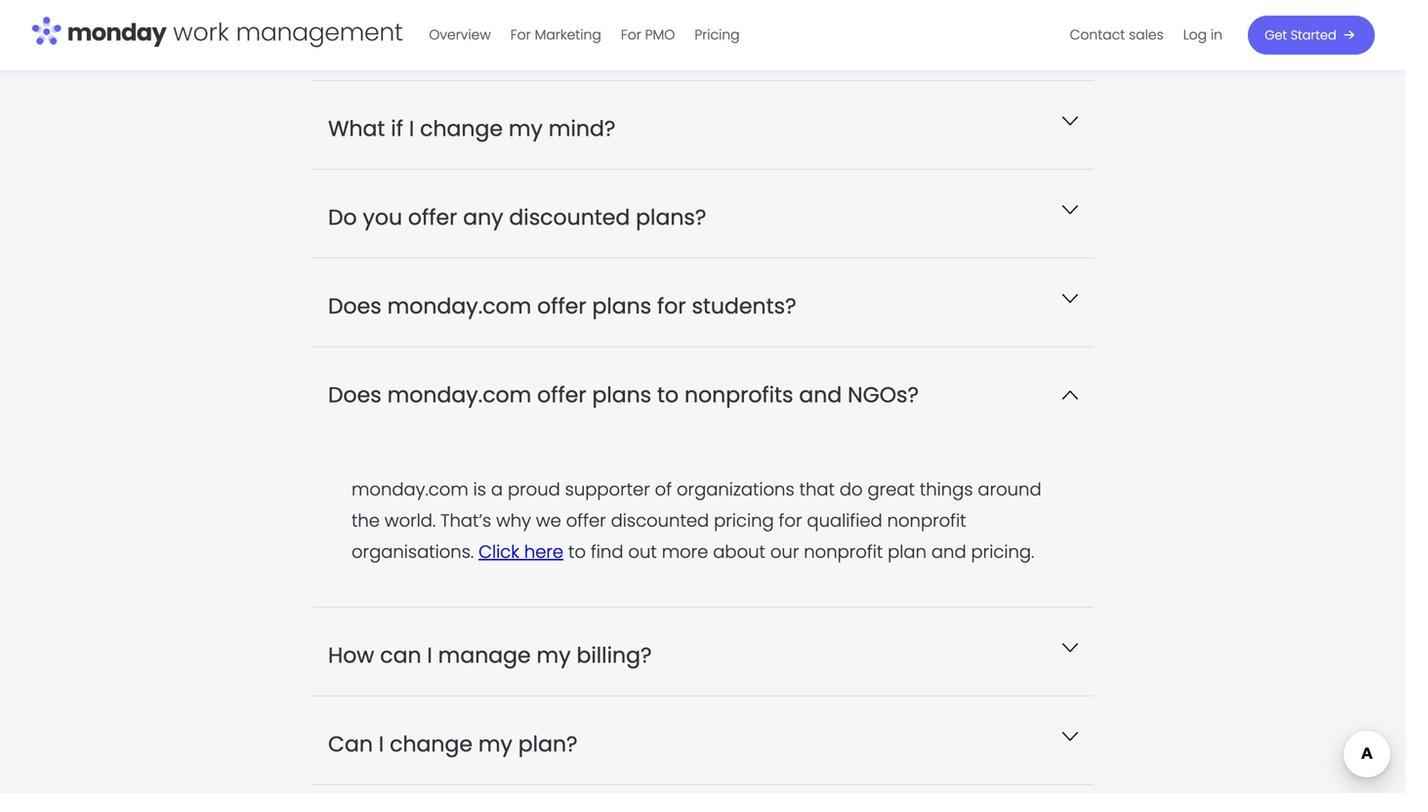 Task type: locate. For each thing, give the bounding box(es) containing it.
to left nonprofits
[[657, 380, 679, 410]]

click
[[479, 540, 519, 565]]

for left pmo
[[621, 25, 641, 44]]

i for if
[[409, 114, 414, 143]]

1 does from the top
[[328, 291, 382, 321]]

for
[[657, 291, 686, 321], [779, 509, 802, 534]]

1 vertical spatial i
[[427, 641, 432, 671]]

2 for from the left
[[621, 25, 641, 44]]

0 vertical spatial for
[[657, 291, 686, 321]]

organisations.
[[352, 540, 474, 565]]

0 horizontal spatial to
[[568, 540, 586, 565]]

and left ngos?
[[799, 380, 842, 410]]

log in
[[1183, 25, 1223, 44]]

0 vertical spatial does
[[328, 291, 382, 321]]

discounted inside monday.com is a proud supporter of organizations that do great things around the world. that's why we offer discounted pricing for qualified nonprofit organisations.
[[611, 509, 709, 534]]

my
[[509, 114, 543, 143], [537, 641, 571, 671], [478, 730, 513, 760]]

contact sales link
[[1060, 19, 1174, 51]]

plans
[[592, 291, 652, 321], [592, 380, 652, 410]]

1 vertical spatial plans
[[592, 380, 652, 410]]

nonprofit
[[887, 509, 966, 534], [804, 540, 883, 565]]

to left find
[[568, 540, 586, 565]]

monday.com work management image
[[31, 13, 404, 54]]

my left mind?
[[509, 114, 543, 143]]

my left plan?
[[478, 730, 513, 760]]

monday.com up world.
[[352, 477, 468, 502]]

for marketing
[[511, 25, 601, 44]]

do
[[328, 202, 357, 232]]

i right if
[[409, 114, 414, 143]]

discounted right any
[[509, 202, 630, 232]]

for inside for marketing link
[[511, 25, 531, 44]]

for inside monday.com is a proud supporter of organizations that do great things around the world. that's why we offer discounted pricing for qualified nonprofit organisations.
[[779, 509, 802, 534]]

nonprofit up plan
[[887, 509, 966, 534]]

0 vertical spatial and
[[799, 380, 842, 410]]

0 vertical spatial i
[[409, 114, 414, 143]]

i inside how can i manage my billing? dropdown button
[[427, 641, 432, 671]]

monday.com is a proud supporter of organizations that do great things around the world. that's why we offer discounted pricing for qualified nonprofit organisations.
[[352, 477, 1042, 565]]

my for manage
[[537, 641, 571, 671]]

pricing
[[714, 509, 774, 534]]

plans for for
[[592, 291, 652, 321]]

to inside dropdown button
[[657, 380, 679, 410]]

ngos?
[[848, 380, 919, 410]]

plan
[[888, 540, 927, 565]]

pricing
[[695, 25, 740, 44]]

1 horizontal spatial for
[[621, 25, 641, 44]]

great
[[868, 477, 915, 502]]

1 vertical spatial does
[[328, 380, 382, 410]]

how can i manage my billing? button
[[313, 608, 1094, 696]]

log in link
[[1174, 19, 1232, 51]]

do
[[840, 477, 863, 502]]

pricing.
[[971, 540, 1034, 565]]

2 plans from the top
[[592, 380, 652, 410]]

1 vertical spatial discounted
[[611, 509, 709, 534]]

does
[[328, 291, 382, 321], [328, 380, 382, 410]]

0 horizontal spatial and
[[799, 380, 842, 410]]

0 vertical spatial monday.com
[[387, 291, 532, 321]]

1 vertical spatial nonprofit
[[804, 540, 883, 565]]

we
[[536, 509, 561, 534]]

of
[[655, 477, 672, 502]]

you
[[363, 202, 402, 232]]

0 vertical spatial my
[[509, 114, 543, 143]]

0 horizontal spatial i
[[379, 730, 384, 760]]

our
[[770, 540, 799, 565]]

0 vertical spatial to
[[657, 380, 679, 410]]

1 vertical spatial monday.com
[[387, 380, 532, 410]]

list
[[1060, 0, 1232, 70]]

discounted down of
[[611, 509, 709, 534]]

out
[[628, 540, 657, 565]]

offer inside monday.com is a proud supporter of organizations that do great things around the world. that's why we offer discounted pricing for qualified nonprofit organisations.
[[566, 509, 606, 534]]

for inside for pmo link
[[621, 25, 641, 44]]

what if i change my mind? button
[[313, 81, 1094, 169]]

1 horizontal spatial i
[[409, 114, 414, 143]]

0 vertical spatial discounted
[[509, 202, 630, 232]]

0 vertical spatial plans
[[592, 291, 652, 321]]

for left marketing
[[511, 25, 531, 44]]

1 vertical spatial for
[[779, 509, 802, 534]]

change right "can"
[[390, 730, 473, 760]]

i right can
[[427, 641, 432, 671]]

2 horizontal spatial i
[[427, 641, 432, 671]]

nonprofits
[[685, 380, 794, 410]]

offer for for
[[537, 291, 587, 321]]

overview
[[429, 25, 491, 44]]

1 horizontal spatial for
[[779, 509, 802, 534]]

to
[[657, 380, 679, 410], [568, 540, 586, 565]]

my inside dropdown button
[[537, 641, 571, 671]]

started
[[1291, 26, 1337, 44]]

plans up supporter
[[592, 380, 652, 410]]

why
[[496, 509, 531, 534]]

1 horizontal spatial and
[[932, 540, 966, 565]]

discounted
[[509, 202, 630, 232], [611, 509, 709, 534]]

for
[[511, 25, 531, 44], [621, 25, 641, 44]]

in
[[1211, 25, 1223, 44]]

monday.com down any
[[387, 291, 532, 321]]

monday.com inside "does monday.com offer plans to nonprofits and ngos?" dropdown button
[[387, 380, 532, 410]]

offer
[[408, 202, 457, 232], [537, 291, 587, 321], [537, 380, 587, 410], [566, 509, 606, 534]]

monday.com up is
[[387, 380, 532, 410]]

for left students?
[[657, 291, 686, 321]]

1 vertical spatial my
[[537, 641, 571, 671]]

plans up does monday.com offer plans to nonprofits and ngos?
[[592, 291, 652, 321]]

marketing
[[535, 25, 601, 44]]

my left billing?
[[537, 641, 571, 671]]

i right "can"
[[379, 730, 384, 760]]

does monday.com offer plans to nonprofits and ngos? region
[[352, 474, 1055, 568]]

students?
[[692, 291, 797, 321]]

1 vertical spatial to
[[568, 540, 586, 565]]

does monday.com offer plans to nonprofits and ngos?
[[328, 380, 919, 410]]

change right if
[[420, 114, 503, 143]]

nonprofit down qualified
[[804, 540, 883, 565]]

0 horizontal spatial for
[[511, 25, 531, 44]]

change
[[420, 114, 503, 143], [390, 730, 473, 760]]

0 vertical spatial nonprofit
[[887, 509, 966, 534]]

and
[[799, 380, 842, 410], [932, 540, 966, 565]]

2 vertical spatial i
[[379, 730, 384, 760]]

i
[[409, 114, 414, 143], [427, 641, 432, 671], [379, 730, 384, 760]]

2 vertical spatial monday.com
[[352, 477, 468, 502]]

0 horizontal spatial for
[[657, 291, 686, 321]]

get started
[[1265, 26, 1337, 44]]

for up our
[[779, 509, 802, 534]]

2 does from the top
[[328, 380, 382, 410]]

0 horizontal spatial nonprofit
[[804, 540, 883, 565]]

1 plans from the top
[[592, 291, 652, 321]]

for pmo link
[[611, 19, 685, 51]]

monday.com inside does monday.com offer plans for students? dropdown button
[[387, 291, 532, 321]]

qualified
[[807, 509, 883, 534]]

i inside what if i change my mind? dropdown button
[[409, 114, 414, 143]]

monday.com inside monday.com is a proud supporter of organizations that do great things around the world. that's why we offer discounted pricing for qualified nonprofit organisations.
[[352, 477, 468, 502]]

can i change my plan? button
[[313, 697, 1094, 785]]

billing?
[[577, 641, 652, 671]]

1 vertical spatial and
[[932, 540, 966, 565]]

monday.com
[[387, 291, 532, 321], [387, 380, 532, 410], [352, 477, 468, 502]]

is
[[473, 477, 486, 502]]

that
[[799, 477, 835, 502]]

for inside dropdown button
[[657, 291, 686, 321]]

and right plan
[[932, 540, 966, 565]]

plan?
[[518, 730, 578, 760]]

supporter
[[565, 477, 650, 502]]

contact sales
[[1070, 25, 1164, 44]]

1 horizontal spatial to
[[657, 380, 679, 410]]

my for change
[[509, 114, 543, 143]]

here
[[524, 540, 564, 565]]

monday.com for does monday.com offer plans for students?
[[387, 291, 532, 321]]

1 for from the left
[[511, 25, 531, 44]]

a
[[491, 477, 503, 502]]

offer for discounted
[[408, 202, 457, 232]]

what if i change my mind?
[[328, 114, 616, 143]]

1 horizontal spatial nonprofit
[[887, 509, 966, 534]]

can
[[328, 730, 373, 760]]

world.
[[385, 509, 436, 534]]



Task type: vqa. For each thing, say whether or not it's contained in the screenshot.
'monday.com' inside the Can you pay for monday.com monthly? dropdown button
no



Task type: describe. For each thing, give the bounding box(es) containing it.
list containing contact sales
[[1060, 0, 1232, 70]]

pricing link
[[685, 19, 750, 51]]

i for can
[[427, 641, 432, 671]]

offer for to
[[537, 380, 587, 410]]

if
[[391, 114, 403, 143]]

click here link
[[479, 540, 564, 565]]

click here to find out more about our nonprofit plan and pricing.
[[479, 540, 1034, 565]]

does monday.com offer plans for students? button
[[313, 259, 1094, 347]]

for for for pmo
[[621, 25, 641, 44]]

things
[[920, 477, 973, 502]]

plans?
[[636, 202, 706, 232]]

does for does monday.com offer plans for students?
[[328, 291, 382, 321]]

0 vertical spatial change
[[420, 114, 503, 143]]

plans for to
[[592, 380, 652, 410]]

1 vertical spatial change
[[390, 730, 473, 760]]

about
[[713, 540, 766, 565]]

does monday.com offer plans to nonprofits and ngos? button
[[313, 348, 1094, 435]]

log
[[1183, 25, 1207, 44]]

contact
[[1070, 25, 1125, 44]]

2 vertical spatial my
[[478, 730, 513, 760]]

nonprofit inside monday.com is a proud supporter of organizations that do great things around the world. that's why we offer discounted pricing for qualified nonprofit organisations.
[[887, 509, 966, 534]]

more
[[662, 540, 708, 565]]

how
[[328, 641, 374, 671]]

manage
[[438, 641, 531, 671]]

proud
[[508, 477, 560, 502]]

around
[[978, 477, 1042, 502]]

can
[[380, 641, 421, 671]]

and inside dropdown button
[[799, 380, 842, 410]]

and inside region
[[932, 540, 966, 565]]

do you offer any discounted plans? button
[[313, 170, 1094, 258]]

sales
[[1129, 25, 1164, 44]]

discounted inside dropdown button
[[509, 202, 630, 232]]

organizations
[[677, 477, 795, 502]]

get started button
[[1248, 16, 1375, 55]]

mind?
[[549, 114, 616, 143]]

what
[[328, 114, 385, 143]]

i inside the can i change my plan? dropdown button
[[379, 730, 384, 760]]

for marketing link
[[501, 19, 611, 51]]

for for for marketing
[[511, 25, 531, 44]]

any
[[463, 202, 503, 232]]

get
[[1265, 26, 1287, 44]]

overview link
[[419, 19, 501, 51]]

find
[[591, 540, 624, 565]]

to inside region
[[568, 540, 586, 565]]

for pmo
[[621, 25, 675, 44]]

do you offer any discounted plans?
[[328, 202, 706, 232]]

pmo
[[645, 25, 675, 44]]

can i change my plan?
[[328, 730, 578, 760]]

does monday.com offer plans for students?
[[328, 291, 797, 321]]

main element
[[419, 0, 1375, 70]]

that's
[[441, 509, 491, 534]]

the
[[352, 509, 380, 534]]

monday.com for does monday.com offer plans to nonprofits and ngos?
[[387, 380, 532, 410]]

does for does monday.com offer plans to nonprofits and ngos?
[[328, 380, 382, 410]]

how can i manage my billing?
[[328, 641, 652, 671]]



